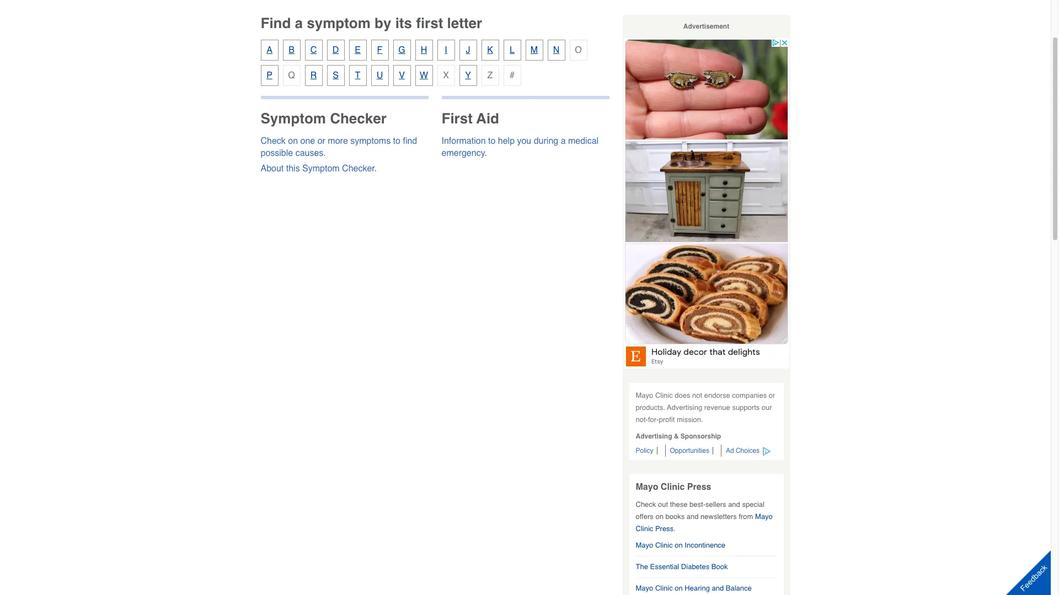 Task type: vqa. For each thing, say whether or not it's contained in the screenshot.
respiratory
no



Task type: locate. For each thing, give the bounding box(es) containing it.
a
[[295, 15, 303, 31], [561, 136, 566, 146]]

mayo clinic press up these
[[636, 483, 711, 493]]

clinic down essential
[[655, 585, 673, 593]]

or
[[318, 136, 325, 146], [769, 392, 775, 400]]

advertisement region
[[624, 38, 789, 370]]

a right during
[[561, 136, 566, 146]]

0 vertical spatial mayo clinic press
[[636, 483, 711, 493]]

to left help
[[488, 136, 496, 146]]

t link
[[349, 65, 367, 86]]

f link
[[371, 40, 389, 61]]

n
[[553, 45, 560, 55]]

c link
[[305, 40, 322, 61]]

v link
[[393, 65, 411, 86]]

checker.
[[342, 164, 377, 174]]

mayo down special
[[755, 513, 773, 521]]

check up the offers
[[636, 501, 656, 509]]

mayo clinic press down best-
[[636, 513, 773, 534]]

mayo up the
[[636, 542, 653, 550]]

or up our
[[769, 392, 775, 400]]

first aid
[[442, 110, 499, 127]]

policy
[[636, 447, 654, 455]]

on down out at right
[[656, 513, 664, 521]]

1 vertical spatial symptom
[[302, 164, 340, 174]]

r link
[[305, 65, 322, 86]]

1 vertical spatial advertising
[[636, 433, 672, 441]]

1 horizontal spatial check
[[636, 501, 656, 509]]

1 horizontal spatial a
[[561, 136, 566, 146]]

2 to from the left
[[488, 136, 496, 146]]

g
[[399, 45, 405, 55]]

press up best-
[[687, 483, 711, 493]]

check for check on one or more symptoms to find possible causes. about this symptom checker.
[[261, 136, 286, 146]]

symptom inside check on one or more symptoms to find possible causes. about this symptom checker.
[[302, 164, 340, 174]]

0 horizontal spatial a
[[295, 15, 303, 31]]

n link
[[548, 40, 565, 61]]

find
[[261, 15, 291, 31]]

0 vertical spatial and
[[728, 501, 740, 509]]

symptom
[[261, 110, 326, 127], [302, 164, 340, 174]]

mayo for incontinence
[[636, 542, 653, 550]]

incontinence
[[685, 542, 726, 550]]

profit
[[659, 416, 675, 424]]

offers
[[636, 513, 654, 521]]

mayo clinic press
[[636, 483, 711, 493], [636, 513, 773, 534]]

you
[[517, 136, 531, 146]]

on inside check on one or more symptoms to find possible causes. about this symptom checker.
[[288, 136, 298, 146]]

endorse
[[704, 392, 730, 400]]

k
[[487, 45, 493, 55]]

0 vertical spatial advertising
[[667, 404, 702, 412]]

e
[[355, 45, 361, 55]]

mayo for not
[[636, 392, 653, 400]]

symptom up one
[[261, 110, 326, 127]]

1 vertical spatial a
[[561, 136, 566, 146]]

mayo up products. at the bottom right
[[636, 392, 653, 400]]

1 vertical spatial press
[[655, 525, 674, 534]]

1 horizontal spatial press
[[687, 483, 711, 493]]

u
[[377, 71, 383, 81]]

main content
[[261, 15, 609, 201]]

mayo inside mayo clinic press
[[755, 513, 773, 521]]

about
[[261, 164, 284, 174]]

d link
[[327, 40, 345, 61]]

2 horizontal spatial and
[[728, 501, 740, 509]]

to left find
[[393, 136, 401, 146]]

press inside mayo clinic press
[[655, 525, 674, 534]]

0 horizontal spatial to
[[393, 136, 401, 146]]

revenue
[[704, 404, 730, 412]]

mayo down the
[[636, 585, 653, 593]]

feedback
[[1019, 564, 1049, 594]]

aid
[[476, 110, 499, 127]]

y
[[465, 71, 471, 81]]

check on one or more symptoms to find possible causes. link
[[261, 136, 417, 158]]

policy link
[[636, 447, 657, 455]]

mayo inside mayo clinic does not endorse companies or products. advertising revenue supports our not-for-profit mission.
[[636, 392, 653, 400]]

clinic down the offers
[[636, 525, 653, 534]]

causes.
[[296, 148, 326, 158]]

0 vertical spatial or
[[318, 136, 325, 146]]

0 vertical spatial check
[[261, 136, 286, 146]]

0 horizontal spatial press
[[655, 525, 674, 534]]

0 horizontal spatial or
[[318, 136, 325, 146]]

check inside check on one or more symptoms to find possible causes. about this symptom checker.
[[261, 136, 286, 146]]

and up from at the right bottom of page
[[728, 501, 740, 509]]

check for check out these best-sellers and special offers on books and newsletters from
[[636, 501, 656, 509]]

and right hearing
[[712, 585, 724, 593]]

and down best-
[[687, 513, 699, 521]]

possible
[[261, 148, 293, 158]]

clinic for not
[[655, 392, 673, 400]]

essential
[[650, 563, 679, 572]]

books
[[666, 513, 685, 521]]

s
[[333, 71, 339, 81]]

1 vertical spatial or
[[769, 392, 775, 400]]

mayo for hearing
[[636, 585, 653, 593]]

0 vertical spatial a
[[295, 15, 303, 31]]

f
[[377, 45, 383, 55]]

symptom down causes.
[[302, 164, 340, 174]]

j
[[466, 45, 470, 55]]

opportunities
[[670, 447, 709, 455]]

sellers
[[706, 501, 726, 509]]

s link
[[327, 65, 345, 86]]

from
[[739, 513, 753, 521]]

1 vertical spatial check
[[636, 501, 656, 509]]

on left hearing
[[675, 585, 683, 593]]

or inside mayo clinic does not endorse companies or products. advertising revenue supports our not-for-profit mission.
[[769, 392, 775, 400]]

the essential diabetes book link
[[636, 562, 777, 574]]

advertising down does on the bottom of page
[[667, 404, 702, 412]]

or right one
[[318, 136, 325, 146]]

0 horizontal spatial check
[[261, 136, 286, 146]]

symptom
[[307, 15, 371, 31]]

mayo
[[636, 392, 653, 400], [636, 483, 658, 493], [755, 513, 773, 521], [636, 542, 653, 550], [636, 585, 653, 593]]

clinic inside mayo clinic does not endorse companies or products. advertising revenue supports our not-for-profit mission.
[[655, 392, 673, 400]]

on left one
[[288, 136, 298, 146]]

advertising up 'policy' link
[[636, 433, 672, 441]]

x
[[443, 71, 449, 81]]

j link
[[459, 40, 477, 61]]

clinic up essential
[[655, 542, 673, 550]]

1 horizontal spatial to
[[488, 136, 496, 146]]

1 to from the left
[[393, 136, 401, 146]]

out
[[658, 501, 668, 509]]

mayo clinic on hearing and balance link
[[636, 583, 777, 595]]

press down books
[[655, 525, 674, 534]]

0 vertical spatial press
[[687, 483, 711, 493]]

during
[[534, 136, 558, 146]]

a right the find
[[295, 15, 303, 31]]

1 horizontal spatial or
[[769, 392, 775, 400]]

letter
[[447, 15, 482, 31]]

1 mayo clinic press from the top
[[636, 483, 711, 493]]

main content containing find a symptom by its first letter
[[261, 15, 609, 201]]

1 horizontal spatial and
[[712, 585, 724, 593]]

check
[[261, 136, 286, 146], [636, 501, 656, 509]]

by
[[375, 15, 391, 31]]

its
[[395, 15, 412, 31]]

0 horizontal spatial and
[[687, 513, 699, 521]]

first
[[416, 15, 443, 31]]

ad
[[726, 447, 734, 455]]

check inside check out these best-sellers and special offers on books and newsletters from
[[636, 501, 656, 509]]

clinic up products. at the bottom right
[[655, 392, 673, 400]]

not
[[692, 392, 702, 400]]

check up "possible"
[[261, 136, 286, 146]]

to inside check on one or more symptoms to find possible causes. about this symptom checker.
[[393, 136, 401, 146]]

y link
[[459, 65, 477, 86]]

to inside information to help you during a medical emergency.
[[488, 136, 496, 146]]

medical
[[568, 136, 599, 146]]

o
[[575, 45, 582, 55]]

help
[[498, 136, 515, 146]]

on inside check out these best-sellers and special offers on books and newsletters from
[[656, 513, 664, 521]]

1 vertical spatial mayo clinic press
[[636, 513, 773, 534]]

on
[[288, 136, 298, 146], [656, 513, 664, 521], [675, 542, 683, 550], [675, 585, 683, 593]]

mayo clinic press link
[[636, 513, 773, 534]]

mayo clinic on incontinence
[[636, 542, 726, 550]]

symptoms
[[350, 136, 391, 146]]

on down .
[[675, 542, 683, 550]]

or inside check on one or more symptoms to find possible causes. about this symptom checker.
[[318, 136, 325, 146]]



Task type: describe. For each thing, give the bounding box(es) containing it.
balance
[[726, 585, 752, 593]]

about this symptom checker. link
[[261, 164, 377, 174]]

clinic for incontinence
[[655, 542, 673, 550]]

first
[[442, 110, 473, 127]]

products.
[[636, 404, 665, 412]]

the
[[636, 563, 648, 572]]

information
[[442, 136, 486, 146]]

this
[[286, 164, 300, 174]]

diabetes
[[681, 563, 710, 572]]

r
[[310, 71, 317, 81]]

the essential diabetes book
[[636, 563, 728, 572]]

find a symptom by its first letter
[[261, 15, 482, 31]]

information to help you during a medical emergency.
[[442, 136, 599, 158]]

2 vertical spatial and
[[712, 585, 724, 593]]

does
[[675, 392, 691, 400]]

best-
[[690, 501, 706, 509]]

hearing
[[685, 585, 710, 593]]

1 vertical spatial and
[[687, 513, 699, 521]]

our
[[762, 404, 772, 412]]

supports
[[732, 404, 760, 412]]

clinic for hearing
[[655, 585, 673, 593]]

sponsorship
[[681, 433, 721, 441]]

&
[[674, 433, 679, 441]]

book
[[712, 563, 728, 572]]

mission.
[[677, 416, 703, 424]]

choices
[[736, 447, 760, 455]]

on inside mayo clinic on hearing and balance link
[[675, 585, 683, 593]]

h
[[421, 45, 427, 55]]

t
[[355, 71, 361, 81]]

advertisement
[[684, 23, 730, 30]]

d
[[333, 45, 339, 55]]

companies
[[732, 392, 767, 400]]

i link
[[437, 40, 455, 61]]

m
[[531, 45, 538, 55]]

m link
[[526, 40, 543, 61]]

these
[[670, 501, 688, 509]]

checker
[[330, 110, 387, 127]]

ad choices
[[726, 447, 760, 455]]

mayo up out at right
[[636, 483, 658, 493]]

h link
[[415, 40, 433, 61]]

find
[[403, 136, 417, 146]]

e link
[[349, 40, 367, 61]]

g link
[[393, 40, 411, 61]]

a link
[[261, 40, 278, 61]]

emergency.
[[442, 148, 487, 158]]

l
[[510, 45, 515, 55]]

ad choices link
[[726, 447, 771, 455]]

one
[[300, 136, 315, 146]]

mayo clinic on incontinence link
[[636, 540, 777, 552]]

p
[[267, 71, 272, 81]]

b link
[[283, 40, 300, 61]]

check out these best-sellers and special offers on books and newsletters from
[[636, 501, 765, 521]]

clinic inside mayo clinic press
[[636, 525, 653, 534]]

q
[[288, 71, 295, 81]]

c
[[310, 45, 317, 55]]

opportunities link
[[670, 447, 713, 455]]

w link
[[415, 65, 433, 86]]

newsletters
[[701, 513, 737, 521]]

a inside information to help you during a medical emergency.
[[561, 136, 566, 146]]

special
[[742, 501, 765, 509]]

u link
[[371, 65, 389, 86]]

mayo clinic on hearing and balance
[[636, 585, 752, 593]]

b
[[289, 45, 295, 55]]

z
[[488, 71, 493, 81]]

i
[[445, 45, 447, 55]]

#
[[510, 71, 515, 81]]

for-
[[648, 416, 659, 424]]

a
[[267, 45, 272, 55]]

w
[[420, 71, 428, 81]]

k link
[[481, 40, 499, 61]]

symptom checker
[[261, 110, 387, 127]]

2 mayo clinic press from the top
[[636, 513, 773, 534]]

on inside mayo clinic on incontinence link
[[675, 542, 683, 550]]

mayo clinic does not endorse companies or products. advertising revenue supports our not-for-profit mission.
[[636, 392, 775, 424]]

more
[[328, 136, 348, 146]]

0 vertical spatial symptom
[[261, 110, 326, 127]]

v
[[399, 71, 405, 81]]

clinic up these
[[661, 483, 685, 493]]

l link
[[503, 40, 521, 61]]

advertising inside mayo clinic does not endorse companies or products. advertising revenue supports our not-for-profit mission.
[[667, 404, 702, 412]]



